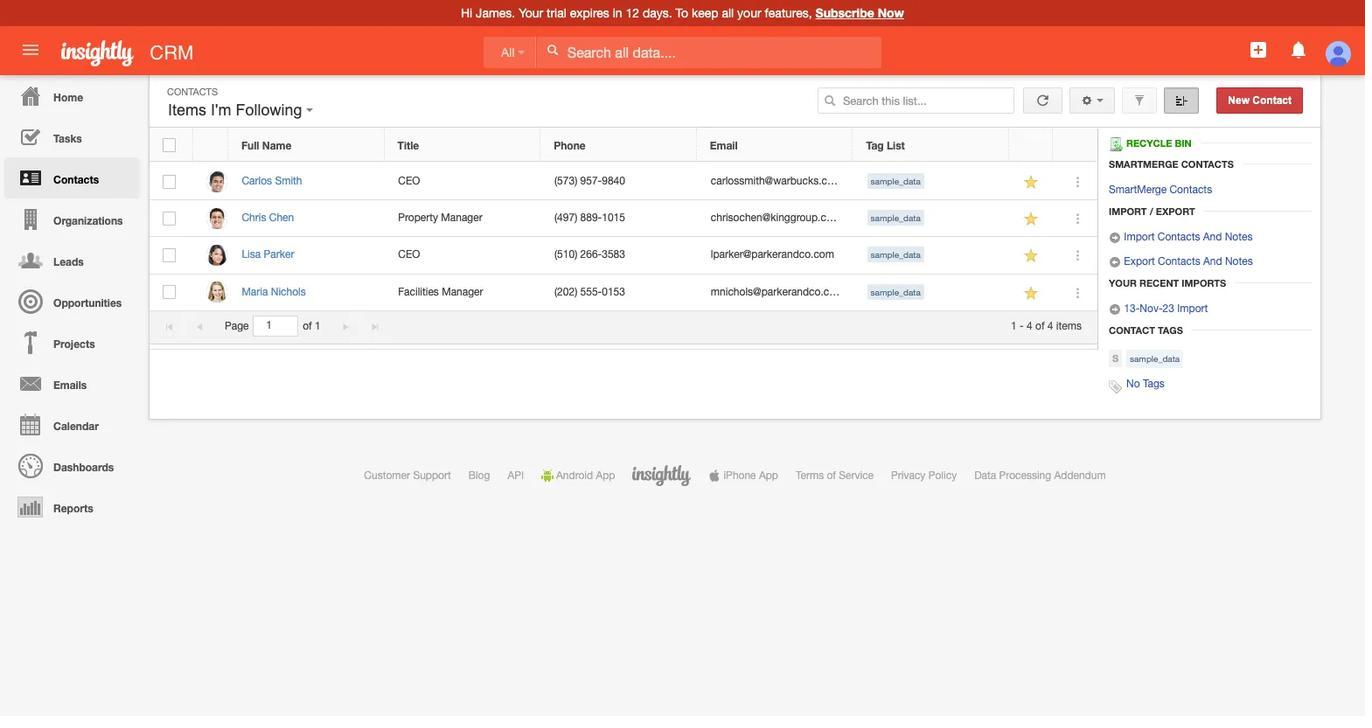 Task type: describe. For each thing, give the bounding box(es) containing it.
(573) 957-9840
[[555, 175, 625, 187]]

(497) 889-1015
[[555, 212, 625, 224]]

(202) 555-0153 cell
[[541, 274, 698, 311]]

555-
[[580, 286, 602, 298]]

opportunities
[[53, 297, 122, 310]]

row containing carlos smith
[[150, 164, 1098, 200]]

1 4 from the left
[[1027, 320, 1033, 332]]

contacts
[[1182, 158, 1234, 170]]

2 horizontal spatial of
[[1036, 320, 1045, 332]]

app for android app
[[596, 470, 615, 482]]

your inside hi james. your trial expires in 12 days. to keep all your features, subscribe now
[[519, 6, 543, 20]]

home
[[53, 91, 83, 104]]

nov-
[[1140, 303, 1163, 315]]

export contacts and notes
[[1121, 256, 1253, 268]]

dashboards link
[[4, 445, 140, 486]]

smartmerge for smartmerge contacts
[[1109, 184, 1167, 196]]

0 horizontal spatial 1
[[315, 320, 321, 332]]

(202) 555-0153
[[555, 286, 625, 298]]

(510) 266-3583 cell
[[541, 237, 698, 274]]

new
[[1228, 94, 1250, 107]]

1 horizontal spatial 1
[[1011, 320, 1017, 332]]

s
[[1113, 353, 1119, 364]]

your
[[738, 6, 762, 20]]

title
[[398, 139, 419, 152]]

terms
[[796, 470, 824, 482]]

reports link
[[4, 486, 140, 527]]

tags
[[1143, 378, 1165, 390]]

subscribe
[[816, 5, 875, 20]]

hi james. your trial expires in 12 days. to keep all your features, subscribe now
[[461, 5, 904, 20]]

property manager cell
[[385, 200, 541, 237]]

contacts for import contacts and notes
[[1158, 231, 1201, 243]]

lparker@parkerandco.com cell
[[698, 237, 854, 274]]

james.
[[476, 6, 515, 20]]

0 horizontal spatial of
[[303, 320, 312, 332]]

carlos smith
[[242, 175, 302, 187]]

12
[[626, 6, 640, 20]]

Search this list... text field
[[818, 87, 1015, 114]]

1 horizontal spatial your
[[1109, 277, 1137, 289]]

now
[[878, 5, 904, 20]]

1 horizontal spatial export
[[1156, 206, 1195, 217]]

days.
[[643, 6, 672, 20]]

carlos smith link
[[242, 175, 311, 187]]

tasks
[[53, 132, 82, 145]]

(510) 266-3583
[[555, 249, 625, 261]]

calendar
[[53, 420, 99, 433]]

chris chen link
[[242, 212, 303, 224]]

new contact
[[1228, 94, 1292, 107]]

13-
[[1124, 303, 1140, 315]]

home link
[[4, 75, 140, 116]]

leads
[[53, 255, 84, 269]]

search image
[[824, 94, 836, 107]]

addendum
[[1055, 470, 1106, 482]]

page
[[225, 320, 249, 332]]

keep
[[692, 6, 719, 20]]

to
[[676, 6, 689, 20]]

lparker@parkerandco.com
[[711, 249, 835, 261]]

smartmerge contacts
[[1109, 184, 1213, 196]]

show sidebar image
[[1176, 94, 1188, 107]]

reports
[[53, 502, 93, 515]]

service
[[839, 470, 874, 482]]

ceo cell for (510)
[[385, 237, 541, 274]]

lisa parker link
[[242, 249, 303, 261]]

circle arrow left image
[[1109, 256, 1121, 269]]

recycle bin
[[1127, 137, 1192, 149]]

contact tags
[[1109, 325, 1183, 336]]

organizations
[[53, 214, 123, 227]]

and for export contacts and notes
[[1204, 256, 1223, 268]]

no tags
[[1127, 378, 1165, 390]]

1 field
[[254, 317, 298, 336]]

recent
[[1140, 277, 1179, 289]]

emails
[[53, 379, 87, 392]]

manager for facilities manager
[[442, 286, 483, 298]]

features,
[[765, 6, 812, 20]]

your recent imports
[[1109, 277, 1226, 289]]

phone
[[554, 139, 586, 152]]

(497) 889-1015 cell
[[541, 200, 698, 237]]

import / export
[[1109, 206, 1195, 217]]

projects link
[[4, 322, 140, 363]]

circle arrow right image
[[1109, 232, 1121, 244]]

i'm
[[211, 101, 231, 119]]

smartmerge contacts
[[1109, 158, 1234, 170]]

ceo cell for (573)
[[385, 164, 541, 200]]

items i'm following button
[[164, 97, 318, 123]]

sample_data for carlossmith@warbucks.com
[[871, 176, 921, 186]]

subscribe now link
[[816, 5, 904, 20]]

all link
[[484, 37, 537, 68]]

nichols
[[271, 286, 306, 298]]

email
[[710, 139, 738, 152]]

blog link
[[469, 470, 490, 482]]

trial
[[547, 6, 567, 20]]

ceo for parker
[[398, 249, 420, 261]]

following
[[236, 101, 302, 119]]

crm
[[150, 42, 194, 64]]

facilities manager
[[398, 286, 483, 298]]

chrisochen@kinggroup.com cell
[[698, 200, 854, 237]]

(497)
[[555, 212, 578, 224]]

privacy policy link
[[891, 470, 957, 482]]

0153
[[602, 286, 625, 298]]

in
[[613, 6, 623, 20]]

row containing lisa parker
[[150, 237, 1098, 274]]

mnichols@parkerandco.com
[[711, 286, 844, 298]]

3 column header from the left
[[1053, 129, 1097, 162]]

show list view filters image
[[1134, 94, 1146, 107]]

dashboards
[[53, 461, 114, 474]]

carlossmith@warbucks.com
[[711, 175, 843, 187]]

organizations link
[[4, 199, 140, 240]]

smartmerge for smartmerge contacts
[[1109, 158, 1179, 170]]

circle arrow right image
[[1109, 304, 1121, 316]]

contacts up items
[[167, 87, 218, 97]]



Task type: vqa. For each thing, say whether or not it's contained in the screenshot.
&
no



Task type: locate. For each thing, give the bounding box(es) containing it.
of right -
[[1036, 320, 1045, 332]]

23
[[1163, 303, 1175, 315]]

contacts for smartmerge contacts
[[1170, 184, 1213, 196]]

smartmerge
[[1109, 158, 1179, 170], [1109, 184, 1167, 196]]

1 ceo from the top
[[398, 175, 420, 187]]

row group containing carlos smith
[[150, 164, 1098, 311]]

contact
[[1253, 94, 1292, 107], [1109, 325, 1156, 336]]

None checkbox
[[163, 175, 176, 189], [163, 212, 176, 226], [163, 249, 176, 263], [163, 175, 176, 189], [163, 212, 176, 226], [163, 249, 176, 263]]

(510)
[[555, 249, 578, 261]]

0 vertical spatial notes
[[1225, 231, 1253, 243]]

chris
[[242, 212, 266, 224]]

full
[[241, 139, 259, 152]]

items i'm following
[[168, 101, 307, 119]]

0 vertical spatial smartmerge
[[1109, 158, 1179, 170]]

and up imports
[[1204, 256, 1223, 268]]

export right circle arrow left "image"
[[1124, 256, 1155, 268]]

app right iphone
[[759, 470, 778, 482]]

2 4 from the left
[[1048, 320, 1054, 332]]

contacts for export contacts and notes
[[1158, 256, 1201, 268]]

export inside export contacts and notes link
[[1124, 256, 1155, 268]]

1 ceo cell from the top
[[385, 164, 541, 200]]

property
[[398, 212, 438, 224]]

your down circle arrow left "image"
[[1109, 277, 1137, 289]]

2 following image from the top
[[1024, 248, 1040, 265]]

5 row from the top
[[150, 274, 1098, 311]]

2 following image from the top
[[1024, 285, 1040, 301]]

imports
[[1182, 277, 1226, 289]]

sample_data for lparker@parkerandco.com
[[871, 250, 921, 260]]

contacts down the import contacts and notes link
[[1158, 256, 1201, 268]]

import right '23'
[[1178, 303, 1208, 315]]

row containing maria nichols
[[150, 274, 1098, 311]]

customer support
[[364, 470, 451, 482]]

following image up -
[[1024, 248, 1040, 265]]

1 column header from the left
[[193, 129, 228, 162]]

following image
[[1024, 174, 1040, 191], [1024, 248, 1040, 265]]

1 vertical spatial import
[[1124, 231, 1155, 243]]

sample_data for chrisochen@kinggroup.com
[[871, 213, 921, 223]]

and
[[1204, 231, 1222, 243], [1204, 256, 1223, 268]]

contact right new
[[1253, 94, 1292, 107]]

calendar link
[[4, 404, 140, 445]]

following image for lparker@parkerandco.com
[[1024, 248, 1040, 265]]

0 horizontal spatial contact
[[1109, 325, 1156, 336]]

row containing chris chen
[[150, 200, 1098, 237]]

ceo down the title
[[398, 175, 420, 187]]

full name
[[241, 139, 292, 152]]

smartmerge contacts link
[[1109, 184, 1213, 196]]

2 column header from the left
[[1009, 129, 1053, 162]]

1 horizontal spatial contact
[[1253, 94, 1292, 107]]

leads link
[[4, 240, 140, 281]]

1 vertical spatial following image
[[1024, 285, 1040, 301]]

(573)
[[555, 175, 578, 187]]

manager right property
[[441, 212, 483, 224]]

app
[[596, 470, 615, 482], [759, 470, 778, 482]]

889-
[[580, 212, 602, 224]]

1 row from the top
[[150, 129, 1097, 162]]

1 vertical spatial export
[[1124, 256, 1155, 268]]

ceo cell
[[385, 164, 541, 200], [385, 237, 541, 274]]

all
[[501, 45, 515, 59]]

contacts up organizations link
[[53, 173, 99, 186]]

import right circle arrow right image
[[1124, 231, 1155, 243]]

4 right -
[[1027, 320, 1033, 332]]

manager right facilities
[[442, 286, 483, 298]]

notes
[[1225, 231, 1253, 243], [1225, 256, 1253, 268]]

of right 1 field
[[303, 320, 312, 332]]

following image for chrisochen@kinggroup.com
[[1024, 211, 1040, 228]]

name
[[262, 139, 292, 152]]

1 vertical spatial following image
[[1024, 248, 1040, 265]]

contacts up export contacts and notes link
[[1158, 231, 1201, 243]]

1 vertical spatial ceo cell
[[385, 237, 541, 274]]

ceo
[[398, 175, 420, 187], [398, 249, 420, 261]]

/
[[1150, 206, 1154, 217]]

recycle
[[1127, 137, 1173, 149]]

terms of service
[[796, 470, 874, 482]]

1 right 1 field
[[315, 320, 321, 332]]

0 horizontal spatial app
[[596, 470, 615, 482]]

1 vertical spatial manager
[[442, 286, 483, 298]]

facilities manager cell
[[385, 274, 541, 311]]

0 vertical spatial manager
[[441, 212, 483, 224]]

navigation
[[0, 75, 140, 527]]

contact down "13-"
[[1109, 325, 1156, 336]]

app for iphone app
[[759, 470, 778, 482]]

column header
[[193, 129, 228, 162], [1009, 129, 1053, 162], [1053, 129, 1097, 162]]

0 vertical spatial your
[[519, 6, 543, 20]]

of right terms on the right bottom of page
[[827, 470, 836, 482]]

maria nichols link
[[242, 286, 315, 298]]

data
[[975, 470, 997, 482]]

customer
[[364, 470, 410, 482]]

1 vertical spatial your
[[1109, 277, 1137, 289]]

0 horizontal spatial your
[[519, 6, 543, 20]]

manager inside property manager cell
[[441, 212, 483, 224]]

1
[[315, 320, 321, 332], [1011, 320, 1017, 332]]

new contact link
[[1217, 87, 1303, 114]]

mnichols@parkerandco.com cell
[[698, 274, 854, 311]]

-
[[1020, 320, 1024, 332]]

1 horizontal spatial of
[[827, 470, 836, 482]]

export right /
[[1156, 206, 1195, 217]]

2 smartmerge from the top
[[1109, 184, 1167, 196]]

of 1
[[303, 320, 321, 332]]

no tags link
[[1127, 378, 1165, 390]]

following image
[[1024, 211, 1040, 228], [1024, 285, 1040, 301]]

sample_data
[[871, 176, 921, 186], [871, 213, 921, 223], [871, 250, 921, 260], [871, 287, 921, 297], [1130, 354, 1180, 364]]

opportunities link
[[4, 281, 140, 322]]

customer support link
[[364, 470, 451, 482]]

maria nichols
[[242, 286, 306, 298]]

lisa
[[242, 249, 261, 261]]

lisa parker
[[242, 249, 294, 261]]

1 vertical spatial smartmerge
[[1109, 184, 1167, 196]]

0 vertical spatial ceo cell
[[385, 164, 541, 200]]

0 vertical spatial following image
[[1024, 174, 1040, 191]]

manager inside facilities manager cell
[[442, 286, 483, 298]]

ceo for smith
[[398, 175, 420, 187]]

import for import / export
[[1109, 206, 1147, 217]]

2 ceo from the top
[[398, 249, 420, 261]]

(573) 957-9840 cell
[[541, 164, 698, 200]]

13-nov-23 import
[[1121, 303, 1208, 315]]

navigation containing home
[[0, 75, 140, 527]]

api
[[508, 470, 524, 482]]

None checkbox
[[163, 138, 176, 152], [163, 286, 176, 300], [163, 138, 176, 152], [163, 286, 176, 300]]

column header down refresh list icon
[[1009, 129, 1053, 162]]

1 app from the left
[[596, 470, 615, 482]]

parker
[[264, 249, 294, 261]]

0 vertical spatial export
[[1156, 206, 1195, 217]]

row
[[150, 129, 1097, 162], [150, 164, 1098, 200], [150, 200, 1098, 237], [150, 237, 1098, 274], [150, 274, 1098, 311]]

smartmerge up /
[[1109, 184, 1167, 196]]

notes up the export contacts and notes
[[1225, 231, 1253, 243]]

iphone
[[724, 470, 756, 482]]

recycle bin link
[[1109, 137, 1201, 151]]

1 smartmerge from the top
[[1109, 158, 1179, 170]]

white image
[[547, 44, 559, 56]]

2 row from the top
[[150, 164, 1098, 200]]

tag
[[866, 139, 884, 152]]

1 notes from the top
[[1225, 231, 1253, 243]]

following image down refresh list icon
[[1024, 174, 1040, 191]]

957-
[[580, 175, 602, 187]]

data processing addendum link
[[975, 470, 1106, 482]]

1 following image from the top
[[1024, 174, 1040, 191]]

tasks link
[[4, 116, 140, 157]]

2 vertical spatial import
[[1178, 303, 1208, 315]]

and up the export contacts and notes
[[1204, 231, 1222, 243]]

1 horizontal spatial 4
[[1048, 320, 1054, 332]]

smartmerge down recycle on the right top of page
[[1109, 158, 1179, 170]]

1 left -
[[1011, 320, 1017, 332]]

0 horizontal spatial 4
[[1027, 320, 1033, 332]]

import left /
[[1109, 206, 1147, 217]]

column header down cog icon
[[1053, 129, 1097, 162]]

ceo down property
[[398, 249, 420, 261]]

(202)
[[555, 286, 578, 298]]

row containing full name
[[150, 129, 1097, 162]]

import contacts and notes link
[[1109, 231, 1253, 244]]

chen
[[269, 212, 294, 224]]

1 horizontal spatial app
[[759, 470, 778, 482]]

android app link
[[542, 470, 615, 482]]

0 vertical spatial import
[[1109, 206, 1147, 217]]

4 left items
[[1048, 320, 1054, 332]]

cog image
[[1081, 94, 1094, 107]]

tags
[[1158, 325, 1183, 336]]

0 vertical spatial ceo
[[398, 175, 420, 187]]

expires
[[570, 6, 610, 20]]

1 following image from the top
[[1024, 211, 1040, 228]]

0 vertical spatial contact
[[1253, 94, 1292, 107]]

export
[[1156, 206, 1195, 217], [1124, 256, 1155, 268]]

facilities
[[398, 286, 439, 298]]

2 ceo cell from the top
[[385, 237, 541, 274]]

ceo cell up facilities manager
[[385, 237, 541, 274]]

0 vertical spatial following image
[[1024, 211, 1040, 228]]

1 vertical spatial contact
[[1109, 325, 1156, 336]]

terms of service link
[[796, 470, 874, 482]]

notes for export contacts and notes
[[1225, 256, 1253, 268]]

manager for property manager
[[441, 212, 483, 224]]

items
[[168, 101, 206, 119]]

9840
[[602, 175, 625, 187]]

contacts inside navigation
[[53, 173, 99, 186]]

refresh list image
[[1035, 94, 1051, 107]]

data processing addendum
[[975, 470, 1106, 482]]

carlossmith@warbucks.com cell
[[698, 164, 854, 200]]

column header down i'm
[[193, 129, 228, 162]]

2 notes from the top
[[1225, 256, 1253, 268]]

following image for carlossmith@warbucks.com
[[1024, 174, 1040, 191]]

notes for import contacts and notes
[[1225, 231, 1253, 243]]

import
[[1109, 206, 1147, 217], [1124, 231, 1155, 243], [1178, 303, 1208, 315]]

notifications image
[[1288, 39, 1309, 60]]

sample_data link
[[1127, 350, 1184, 368]]

4 row from the top
[[150, 237, 1098, 274]]

import for import contacts and notes
[[1124, 231, 1155, 243]]

0 horizontal spatial export
[[1124, 256, 1155, 268]]

following image for mnichols@parkerandco.com
[[1024, 285, 1040, 301]]

266-
[[580, 249, 602, 261]]

1 vertical spatial and
[[1204, 256, 1223, 268]]

3 row from the top
[[150, 200, 1098, 237]]

row group
[[150, 164, 1098, 311]]

0 vertical spatial and
[[1204, 231, 1222, 243]]

app right the android
[[596, 470, 615, 482]]

export contacts and notes link
[[1109, 256, 1253, 269]]

1 vertical spatial notes
[[1225, 256, 1253, 268]]

1 vertical spatial ceo
[[398, 249, 420, 261]]

your left trial
[[519, 6, 543, 20]]

maria
[[242, 286, 268, 298]]

and for import contacts and notes
[[1204, 231, 1222, 243]]

of
[[303, 320, 312, 332], [1036, 320, 1045, 332], [827, 470, 836, 482]]

tag list
[[866, 139, 905, 152]]

notes up imports
[[1225, 256, 1253, 268]]

ceo cell up property manager
[[385, 164, 541, 200]]

2 app from the left
[[759, 470, 778, 482]]

processing
[[1000, 470, 1052, 482]]

contacts down contacts
[[1170, 184, 1213, 196]]

sample_data for mnichols@parkerandco.com
[[871, 287, 921, 297]]

chrisochen@kinggroup.com
[[711, 212, 842, 224]]

Search all data.... text field
[[537, 37, 882, 68]]

1 - 4 of 4 items
[[1011, 320, 1082, 332]]



